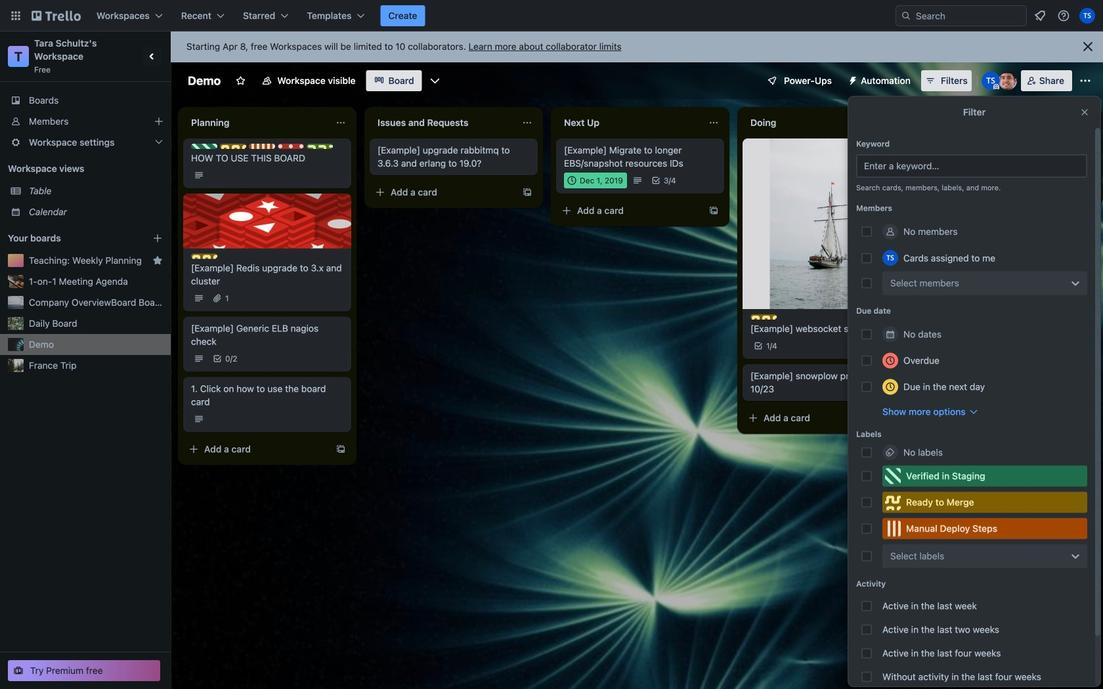 Task type: vqa. For each thing, say whether or not it's contained in the screenshot.
Create from template… image
yes



Task type: locate. For each thing, give the bounding box(es) containing it.
None checkbox
[[564, 173, 627, 188]]

back to home image
[[32, 5, 81, 26]]

customize views image
[[429, 74, 442, 87]]

color: lime, title: "secrets" element
[[307, 144, 333, 149]]

tara schultz (taraschultz7) image
[[982, 72, 1000, 90], [883, 250, 898, 266]]

0 horizontal spatial tara schultz (taraschultz7) image
[[883, 250, 898, 266]]

starred icon image
[[152, 255, 163, 266]]

0 horizontal spatial color: orange, title: "manual deploy steps" element
[[249, 144, 275, 149]]

None text field
[[183, 112, 330, 133], [370, 112, 517, 133], [743, 112, 890, 133], [183, 112, 330, 133], [370, 112, 517, 133], [743, 112, 890, 133]]

0 horizontal spatial create from template… image
[[336, 444, 346, 455]]

0 vertical spatial color: green, title: "verified in staging" element
[[191, 144, 217, 149]]

create from template… image
[[522, 187, 533, 198]]

2 vertical spatial create from template… image
[[336, 444, 346, 455]]

1 vertical spatial tara schultz (taraschultz7) image
[[883, 250, 898, 266]]

1 horizontal spatial create from template… image
[[709, 206, 719, 216]]

workspace navigation collapse icon image
[[143, 47, 162, 66]]

Enter a keyword… text field
[[856, 154, 1088, 178]]

1 horizontal spatial tara schultz (taraschultz7) image
[[982, 72, 1000, 90]]

Board name text field
[[181, 70, 227, 91]]

create from template… image
[[709, 206, 719, 216], [895, 413, 906, 424], [336, 444, 346, 455]]

1 vertical spatial color: orange, title: "manual deploy steps" element
[[883, 518, 1088, 540]]

your boards with 6 items element
[[8, 231, 133, 246]]

1 vertical spatial create from template… image
[[895, 413, 906, 424]]

1 vertical spatial color: green, title: "verified in staging" element
[[883, 466, 1088, 487]]

2 horizontal spatial create from template… image
[[895, 413, 906, 424]]

0 vertical spatial tara schultz (taraschultz7) image
[[982, 72, 1000, 90]]

1 horizontal spatial color: green, title: "verified in staging" element
[[883, 466, 1088, 487]]

james peterson (jamespeterson93) image
[[999, 72, 1017, 90]]

color: orange, title: "manual deploy steps" element
[[249, 144, 275, 149], [883, 518, 1088, 540]]

color: yellow, title: "ready to merge" element
[[220, 144, 246, 149], [191, 254, 217, 259], [751, 315, 777, 320], [883, 492, 1088, 513]]

None text field
[[556, 112, 703, 133]]

james peterson (jamespeterson93) image
[[890, 338, 906, 354]]

color: green, title: "verified in staging" element
[[191, 144, 217, 149], [883, 466, 1088, 487]]

1 horizontal spatial color: orange, title: "manual deploy steps" element
[[883, 518, 1088, 540]]



Task type: describe. For each thing, give the bounding box(es) containing it.
0 vertical spatial color: orange, title: "manual deploy steps" element
[[249, 144, 275, 149]]

this member is an admin of this board. image
[[993, 84, 999, 90]]

star or unstar board image
[[235, 76, 246, 86]]

tara schultz (taraschultz7) image
[[1080, 8, 1095, 24]]

close popover image
[[1080, 107, 1090, 118]]

search image
[[901, 11, 912, 21]]

sm image
[[843, 70, 861, 89]]

open information menu image
[[1057, 9, 1070, 22]]

show menu image
[[1079, 74, 1092, 87]]

0 vertical spatial create from template… image
[[709, 206, 719, 216]]

add board image
[[152, 233, 163, 244]]

0 horizontal spatial color: green, title: "verified in staging" element
[[191, 144, 217, 149]]

color: red, title: "unshippable!" element
[[278, 144, 304, 149]]

primary element
[[0, 0, 1103, 32]]

Search field
[[896, 5, 1027, 26]]

0 notifications image
[[1032, 8, 1048, 24]]



